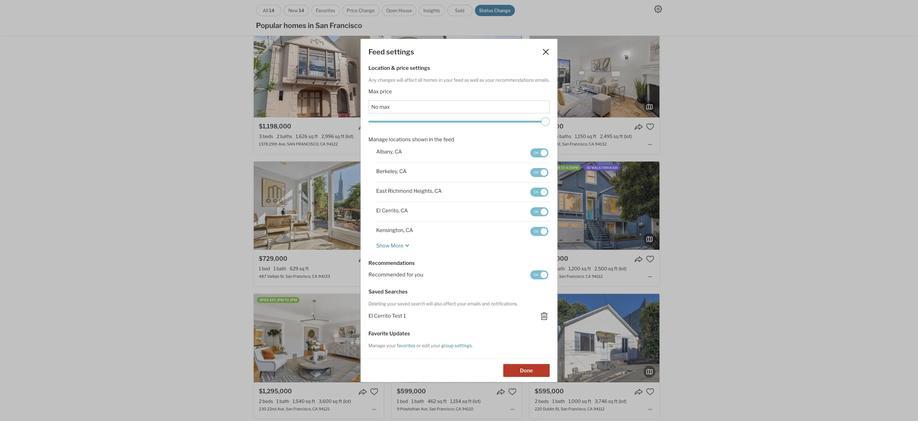 Task type: describe. For each thing, give the bounding box(es) containing it.
3 photo of 732 shields st, san francisco, ca 94132 image from the left
[[660, 29, 790, 118]]

bath for $729,000
[[277, 266, 286, 272]]

kensington, ca
[[376, 227, 413, 234]]

2 baths for 1,626
[[277, 134, 292, 139]]

4 for 2,282 sq ft
[[397, 1, 400, 7]]

1 vertical spatial feed
[[444, 137, 455, 143]]

ca left "94127"
[[459, 142, 465, 147]]

14 for all 14
[[269, 8, 275, 13]]

1 photo of 1378 29th ave, san francisco, ca 94122 image from the left
[[124, 29, 254, 118]]

change for status change
[[495, 8, 511, 13]]

favorite button checkbox for $1,095,000
[[646, 255, 655, 264]]

487
[[259, 274, 267, 279]]

94124
[[465, 9, 476, 14]]

ca left 94132
[[589, 142, 595, 147]]

ft for 2,282 sq ft
[[453, 1, 457, 7]]

2 baths for 1,427
[[277, 1, 292, 7]]

well
[[470, 77, 479, 83]]

$1,095,000
[[535, 256, 569, 262]]

ca right cerrito,
[[401, 208, 408, 214]]

recommended for you
[[369, 272, 424, 278]]

open for $1,295,000
[[260, 299, 269, 302]]

ca right berkeley,
[[400, 169, 407, 175]]

1 photo of 657 los palmos dr, san francisco, ca 94127 image from the left
[[262, 29, 392, 118]]

ave, for $1,295,000
[[277, 407, 285, 412]]

favorite button image for $1,898,000
[[508, 123, 517, 131]]

3 up "bridgeview"
[[415, 1, 418, 7]]

favorite button image for $1,095,000
[[646, 255, 655, 264]]

deleting your saved search will also affect your emails and notifications.
[[369, 301, 518, 307]]

beds for 3,881 sq ft (lot)
[[401, 1, 411, 7]]

the
[[435, 137, 443, 143]]

you
[[415, 272, 424, 278]]

All radio
[[256, 5, 281, 16]]

your right well
[[486, 77, 495, 83]]

1 up vallejo
[[274, 266, 276, 272]]

feed settings
[[369, 48, 414, 56]]

3,746 sq ft (lot)
[[595, 399, 627, 404]]

bath for $1,095,000
[[556, 266, 565, 272]]

beds for 3,297 sq ft (lot)
[[263, 1, 273, 7]]

2 photo of 9 powhattan ave, san francisco, ca 94110 image from the left
[[392, 294, 522, 383]]

ft for 1,626 sq ft
[[315, 134, 318, 139]]

ft for 3,297 sq ft (lot)
[[340, 1, 344, 7]]

ft for 629 sq ft
[[306, 266, 309, 272]]

1,000
[[569, 399, 581, 404]]

1,626
[[296, 134, 308, 139]]

francisco, down 1,427 sq ft
[[300, 9, 318, 14]]

francisco, for $599,000
[[437, 407, 455, 412]]

(lot) up price
[[345, 1, 353, 7]]

629
[[290, 266, 299, 272]]

3 photo of 230 22nd ave, san francisco, ca 94121 image from the left
[[384, 294, 514, 383]]

san for st,
[[430, 274, 438, 279]]

ca left 94133
[[312, 274, 318, 279]]

search
[[411, 301, 425, 307]]

462 sq ft
[[428, 399, 447, 404]]

panorama
[[268, 9, 286, 14]]

ft for 3,746 sq ft (lot)
[[615, 399, 618, 404]]

el cerrito test 1
[[369, 313, 406, 319]]

1 bath for $1,095,000
[[553, 266, 565, 272]]

your left emails
[[457, 301, 467, 307]]

3 photo of 220 dublin st, san francisco, ca 94112 image from the left
[[660, 294, 790, 383]]

$1,295,000
[[259, 388, 292, 395]]

favorite button checkbox for $878,000
[[646, 123, 655, 131]]

bed for $729,000
[[262, 266, 270, 272]]

beds for 3,600 sq ft (lot)
[[263, 399, 273, 404]]

location & price settings
[[369, 65, 430, 71]]

4 beds for 2,282 sq ft
[[397, 1, 411, 7]]

francisco, for $595,000
[[569, 407, 587, 412]]

3 4 beds from the top
[[397, 266, 411, 272]]

group
[[442, 343, 454, 349]]

ft for 3,600 sq ft (lot)
[[339, 399, 342, 404]]

emails.
[[535, 77, 550, 83]]

bridgeview
[[405, 9, 425, 14]]

2 beds for $595,000
[[535, 399, 549, 404]]

0 vertical spatial affect
[[405, 77, 417, 83]]

recommendations
[[369, 260, 415, 266]]

sat, for $1,295,000
[[270, 299, 276, 302]]

1,200 sq ft
[[569, 266, 591, 272]]

sq for 3,600
[[333, 399, 338, 404]]

baths up insights
[[419, 1, 431, 7]]

ft for 1,200 sq ft
[[588, 266, 591, 272]]

732
[[535, 142, 542, 147]]

1 bath for $729,000
[[274, 266, 286, 272]]

732 shields st, san francisco, ca 94132
[[535, 142, 607, 147]]

alabama
[[407, 274, 423, 279]]

1,154 sq ft (lot)
[[451, 399, 481, 404]]

ca right heights,
[[435, 188, 442, 194]]

francisco, down 3,355 sq ft
[[441, 142, 459, 147]]

more
[[391, 243, 404, 249]]

el cerrito, ca
[[376, 208, 408, 214]]

status
[[479, 8, 494, 13]]

ca right kensington,
[[406, 227, 413, 234]]

1 up powhattan
[[412, 399, 414, 404]]

3 4 from the top
[[397, 266, 400, 272]]

94127
[[466, 142, 477, 147]]

francisco, for 94122
[[296, 142, 320, 147]]

sat, for $1,095,000
[[546, 166, 553, 170]]

favorite button checkbox for $729,000
[[370, 255, 379, 264]]

1 3d walkthrough from the left
[[398, 166, 429, 170]]

1,200
[[569, 266, 581, 272]]

3,881 sq ft (lot)
[[460, 1, 492, 7]]

san for 220 dublin st, san francisco, ca 94112
[[561, 407, 568, 412]]

recommended
[[369, 272, 406, 278]]

sq for 1,427
[[308, 1, 313, 7]]

3 up 630
[[259, 1, 262, 7]]

sq for 3,746
[[609, 399, 614, 404]]

sq for 1,150
[[588, 134, 593, 139]]

3,355 sq ft
[[434, 134, 457, 139]]

1520 alabama st, san francisco, ca 94110
[[397, 274, 480, 279]]

san for 25 lisbon st, san francisco, ca 94112
[[559, 274, 566, 279]]

ca down 1,154
[[456, 407, 462, 412]]

1 horizontal spatial will
[[426, 301, 433, 307]]

1pm
[[277, 299, 284, 302]]

show more
[[376, 243, 404, 249]]

3 up 1378
[[259, 134, 262, 139]]

94112 for $1,095,000
[[592, 274, 603, 279]]

0 horizontal spatial homes
[[284, 21, 307, 30]]

2 photo of 1520 alabama st, san francisco, ca 94110 image from the left
[[392, 162, 522, 250]]

manage locations shown in the feed
[[369, 137, 455, 143]]

san down favorites
[[316, 21, 328, 30]]

ft for 2,996 sq ft (lot)
[[341, 134, 345, 139]]

2 photo of 657 los palmos dr, san francisco, ca 94127 image from the left
[[392, 29, 522, 118]]

saved
[[369, 289, 384, 295]]

2 photo of 25 lisbon st, san francisco, ca 94112 image from the left
[[530, 162, 660, 250]]

san down 3,355
[[433, 142, 440, 147]]

1 right 'test' at bottom left
[[404, 313, 406, 319]]

2 for $1,295,000
[[259, 399, 262, 404]]

your down favorite updates
[[387, 343, 396, 349]]

94121
[[319, 407, 330, 412]]

favorites
[[397, 343, 416, 349]]

all
[[263, 8, 268, 13]]

1 up 9 on the bottom left of the page
[[397, 399, 399, 404]]

4 for 3,355 sq ft
[[397, 134, 400, 139]]

$878,000
[[535, 123, 564, 130]]

2 photo of 220 dublin st, san francisco, ca 94112 image from the left
[[530, 294, 660, 383]]

sq for 2,495
[[614, 134, 619, 139]]

also
[[434, 301, 443, 307]]

220
[[535, 407, 543, 412]]

francisco, for $1,295,000
[[294, 407, 312, 412]]

0 vertical spatial settings
[[387, 48, 414, 56]]

29th
[[269, 142, 278, 147]]

recommendations
[[496, 77, 535, 83]]

2 up 29th
[[277, 134, 280, 139]]

change for price change
[[359, 8, 375, 13]]

1 down $1,095,000
[[553, 266, 555, 272]]

san for 487 vallejo st, san francisco, ca 94133
[[286, 274, 293, 279]]

$2,300,000
[[397, 256, 431, 262]]

francisco, for $729,000
[[293, 274, 311, 279]]

los
[[405, 142, 412, 147]]

baths up new
[[281, 1, 292, 7]]

1378 29th ave, san francisco, ca 94122
[[259, 142, 338, 147]]

2,282
[[434, 1, 446, 7]]

your left the saved
[[387, 301, 397, 307]]

your left well
[[444, 77, 453, 83]]

130
[[397, 9, 404, 14]]

25 lisbon st, san francisco, ca 94112
[[535, 274, 603, 279]]

3 beds for 1,626 sq ft
[[259, 134, 273, 139]]

1,000 sq ft
[[569, 399, 592, 404]]

0 vertical spatial in
[[308, 21, 314, 30]]

2 beds for $1,295,000
[[259, 399, 273, 404]]

1 3d from the left
[[398, 166, 402, 170]]

all
[[418, 77, 423, 83]]

east
[[376, 188, 387, 194]]

1 photo of 487 vallejo st, san francisco, ca 94133 image from the left
[[124, 162, 254, 250]]

saved
[[398, 301, 410, 307]]

ft for 1,000 sq ft
[[588, 399, 592, 404]]

0 horizontal spatial will
[[397, 77, 404, 83]]

dr, right the palmos
[[427, 142, 432, 147]]

(lot) for $1,295,000
[[343, 399, 351, 404]]

130 bridgeview dr, san francisco, ca 94124
[[397, 9, 476, 14]]

1,540 sq ft
[[293, 399, 315, 404]]

favorite button checkbox for $599,000
[[508, 388, 517, 396]]

1520
[[397, 274, 406, 279]]

2 walkthrough from the left
[[592, 166, 618, 170]]

new
[[289, 8, 298, 13]]

favorite button image for $1,198,000
[[370, 123, 379, 131]]

ca down 1,200 sq ft
[[586, 274, 591, 279]]

1 photo of 732 shields st, san francisco, ca 94132 image from the left
[[400, 29, 530, 118]]

2 photo of 487 vallejo st, san francisco, ca 94133 image from the left
[[254, 162, 384, 250]]

albany, ca
[[376, 149, 402, 155]]

3pm
[[290, 299, 297, 302]]

favorite button checkbox for $595,000
[[646, 388, 655, 396]]

dublin
[[543, 407, 555, 412]]

bath for $595,000
[[556, 399, 565, 404]]

1 up 487
[[259, 266, 261, 272]]

Max price input text field
[[372, 104, 547, 110]]

deleting
[[369, 301, 387, 307]]

location
[[369, 65, 390, 71]]

notifications.
[[491, 301, 518, 307]]

ft for 2,500 sq ft (lot)
[[615, 266, 618, 272]]

your right edit
[[431, 343, 441, 349]]

2 3d walkthrough from the left
[[587, 166, 618, 170]]

Open House radio
[[382, 5, 417, 16]]

2,500
[[595, 266, 608, 272]]

1 bed for $729,000
[[259, 266, 270, 272]]

1 up dublin
[[553, 399, 555, 404]]

Price Change radio
[[342, 5, 380, 16]]

230
[[259, 407, 267, 412]]

94131
[[326, 9, 337, 14]]

edit
[[422, 343, 430, 349]]

1,427 sq ft
[[296, 1, 318, 7]]

ca left 94131
[[319, 9, 325, 14]]

done
[[520, 368, 533, 374]]

ca down "657"
[[395, 149, 402, 155]]

ca up emails
[[463, 274, 468, 279]]

Max price slider range field
[[369, 118, 550, 126]]



Task type: vqa. For each thing, say whether or not it's contained in the screenshot.
3rd Photo of 1520 Alabama St, SAN FRANCISCO, CA 94110 from the left
yes



Task type: locate. For each thing, give the bounding box(es) containing it.
max
[[369, 89, 379, 95]]

change inside "radio"
[[359, 8, 375, 13]]

3 photo of 9 powhattan ave, san francisco, ca 94110 image from the left
[[522, 294, 652, 383]]

photo of 1520 alabama st, san francisco, ca 94110 image
[[262, 162, 392, 250], [392, 162, 522, 250], [522, 162, 652, 250]]

francisco, down 1,200
[[567, 274, 585, 279]]

3,297 sq ft (lot)
[[321, 1, 353, 7]]

4 beds up 'house'
[[397, 1, 411, 7]]

1 photo of 9 powhattan ave, san francisco, ca 94110 image from the left
[[262, 294, 392, 383]]

1 manage from the top
[[369, 137, 388, 143]]

1 horizontal spatial to
[[561, 166, 566, 170]]

manage for manage your favorites or edit your group settings.
[[369, 343, 386, 349]]

2
[[277, 1, 280, 7], [277, 134, 280, 139], [535, 266, 538, 272], [259, 399, 262, 404], [535, 399, 538, 404]]

0 vertical spatial feed
[[454, 77, 464, 83]]

favorite button image for $729,000
[[370, 255, 379, 264]]

0 vertical spatial price
[[397, 65, 409, 71]]

price down changes
[[380, 89, 392, 95]]

657
[[397, 142, 405, 147]]

0 horizontal spatial 1 bed
[[259, 266, 270, 272]]

1 vertical spatial 4 beds
[[397, 134, 411, 139]]

st, down 1.5 baths
[[557, 142, 562, 147]]

dr, for 3 baths
[[426, 9, 431, 14]]

2 vertical spatial 4 beds
[[397, 266, 411, 272]]

25
[[535, 274, 540, 279]]

bath up 230 22nd ave, san francisco, ca 94121
[[280, 399, 289, 404]]

san down 1.5 baths
[[563, 142, 569, 147]]

1 bed up 487
[[259, 266, 270, 272]]

san for 130 bridgeview dr, san francisco, ca 94124
[[432, 9, 439, 14]]

0 vertical spatial 3 baths
[[415, 1, 431, 7]]

2 for $595,000
[[535, 399, 538, 404]]

francisco, for $878,000
[[570, 142, 588, 147]]

2,996
[[322, 134, 334, 139]]

1 horizontal spatial change
[[495, 8, 511, 13]]

photo of 9 powhattan ave, san francisco, ca 94110 image
[[262, 294, 392, 383], [392, 294, 522, 383], [522, 294, 652, 383]]

0 horizontal spatial in
[[308, 21, 314, 30]]

2 3 baths from the top
[[415, 134, 431, 139]]

1 vertical spatial 4
[[397, 134, 400, 139]]

feed
[[369, 48, 385, 56]]

favorite button checkbox
[[370, 123, 379, 131], [508, 123, 517, 131], [370, 255, 379, 264], [508, 388, 517, 396], [646, 388, 655, 396]]

favorite button image
[[370, 123, 379, 131], [370, 388, 379, 396]]

for
[[407, 272, 414, 278]]

Status Change radio
[[475, 5, 515, 16]]

1 walkthrough from the left
[[403, 166, 429, 170]]

popular
[[256, 21, 282, 30]]

vallejo
[[267, 274, 279, 279]]

francisco, for 94110
[[439, 274, 462, 279]]

ca down 1,000 sq ft
[[588, 407, 593, 412]]

0 vertical spatial homes
[[284, 21, 307, 30]]

2 manage from the top
[[369, 343, 386, 349]]

3 photo of 1520 alabama st, san francisco, ca 94110 image from the left
[[522, 162, 652, 250]]

price
[[397, 65, 409, 71], [380, 89, 392, 95]]

1 vertical spatial 3 baths
[[415, 134, 431, 139]]

favorite updates
[[369, 331, 410, 337]]

4 beds up "657"
[[397, 134, 411, 139]]

popular homes in san francisco
[[256, 21, 362, 30]]

favorite button checkbox
[[646, 123, 655, 131], [646, 255, 655, 264], [370, 388, 379, 396]]

photo of 657 los palmos dr, san francisco, ca 94127 image
[[262, 29, 392, 118], [392, 29, 522, 118], [522, 29, 652, 118]]

0 vertical spatial 4
[[397, 1, 400, 7]]

photo of 230 22nd ave, san francisco, ca 94121 image
[[124, 294, 254, 383], [254, 294, 384, 383], [384, 294, 514, 383]]

0 horizontal spatial bed
[[262, 266, 270, 272]]

(lot) right 2,996
[[346, 134, 354, 139]]

beds for 3,746 sq ft (lot)
[[539, 399, 549, 404]]

2 photo of 1378 29th ave, san francisco, ca 94122 image from the left
[[254, 29, 384, 118]]

1 horizontal spatial san
[[430, 274, 438, 279]]

bath for $1,295,000
[[280, 399, 289, 404]]

beds for 2,996 sq ft (lot)
[[263, 134, 273, 139]]

0 horizontal spatial 3d walkthrough
[[398, 166, 429, 170]]

1 vertical spatial el
[[369, 313, 373, 319]]

st, for $729,000
[[280, 274, 285, 279]]

1 as from the left
[[465, 77, 470, 83]]

palmos
[[413, 142, 426, 147]]

to for $1,095,000
[[561, 166, 566, 170]]

2 vertical spatial favorite button checkbox
[[370, 388, 379, 396]]

1 down $1,295,000
[[277, 399, 279, 404]]

3 baths up the palmos
[[415, 134, 431, 139]]

sq right 1,154
[[463, 399, 468, 404]]

el left cerrito
[[369, 313, 373, 319]]

(lot) right "2,500"
[[619, 266, 627, 272]]

sq for 462
[[438, 399, 443, 404]]

emails
[[468, 301, 481, 307]]

to right '1pm'
[[285, 299, 289, 302]]

0 vertical spatial san
[[287, 142, 295, 147]]

el
[[376, 208, 381, 214], [369, 313, 373, 319]]

3,600
[[319, 399, 332, 404]]

sq for 1,200
[[582, 266, 587, 272]]

2 vertical spatial in
[[429, 137, 433, 143]]

change inside option
[[495, 8, 511, 13]]

1,427
[[296, 1, 307, 7]]

1 horizontal spatial 14
[[299, 8, 304, 13]]

1 vertical spatial to
[[285, 299, 289, 302]]

3 beds up 1378
[[259, 134, 273, 139]]

94112 down "2,500"
[[592, 274, 603, 279]]

as
[[465, 77, 470, 83], [480, 77, 485, 83]]

new 14
[[289, 8, 304, 13]]

(lot) up status
[[484, 1, 492, 7]]

1 3 beds from the top
[[259, 1, 273, 7]]

ft for 1,427 sq ft
[[314, 1, 318, 7]]

1 vertical spatial 3 beds
[[259, 134, 273, 139]]

1 vertical spatial settings
[[410, 65, 430, 71]]

2 photo of 230 22nd ave, san francisco, ca 94121 image from the left
[[254, 294, 384, 383]]

3 photo of 1378 29th ave, san francisco, ca 94122 image from the left
[[384, 29, 514, 118]]

2 beds for $1,095,000
[[535, 266, 549, 272]]

changes
[[378, 77, 396, 83]]

as left well
[[465, 77, 470, 83]]

1 horizontal spatial as
[[480, 77, 485, 83]]

3d walkthrough up 'east richmond heights, ca' on the top left
[[398, 166, 429, 170]]

$595,000
[[535, 388, 564, 395]]

14 inside new option
[[299, 8, 304, 13]]

ca
[[319, 9, 325, 14], [458, 9, 464, 14], [320, 142, 326, 147], [459, 142, 465, 147], [589, 142, 595, 147], [395, 149, 402, 155], [400, 169, 407, 175], [435, 188, 442, 194], [401, 208, 408, 214], [406, 227, 413, 234], [312, 274, 318, 279], [463, 274, 468, 279], [586, 274, 591, 279], [313, 407, 318, 412], [456, 407, 462, 412], [588, 407, 593, 412]]

1 vertical spatial 94112
[[594, 407, 605, 412]]

sat, left '1pm'
[[270, 299, 276, 302]]

0 vertical spatial manage
[[369, 137, 388, 143]]

2 photo of 732 shields st, san francisco, ca 94132 image from the left
[[530, 29, 660, 118]]

(lot) right 2,495
[[624, 134, 632, 139]]

ft right 2,996
[[341, 134, 345, 139]]

94112 for $595,000
[[594, 407, 605, 412]]

ft right the '629' on the left
[[306, 266, 309, 272]]

house
[[399, 8, 412, 13]]

san for 9 powhattan ave, san francisco, ca 94110
[[430, 407, 436, 412]]

1 bed up 9 on the bottom left of the page
[[397, 399, 408, 404]]

sq for 2,282
[[447, 1, 452, 7]]

1 change from the left
[[359, 8, 375, 13]]

sq for 3,355
[[448, 134, 453, 139]]

bath for $599,000
[[415, 399, 424, 404]]

3 baths up "bridgeview"
[[415, 1, 431, 7]]

0 vertical spatial 94112
[[592, 274, 603, 279]]

beds up los
[[401, 134, 411, 139]]

0 vertical spatial francisco,
[[296, 142, 320, 147]]

favorite button image
[[508, 123, 517, 131], [646, 123, 655, 131], [370, 255, 379, 264], [646, 255, 655, 264], [508, 388, 517, 396], [646, 388, 655, 396]]

Sold radio
[[448, 5, 473, 16]]

open left 2pm
[[536, 166, 545, 170]]

francisco, down the 1,540 sq ft
[[294, 407, 312, 412]]

1 vertical spatial san
[[430, 274, 438, 279]]

francisco,
[[296, 142, 320, 147], [439, 274, 462, 279]]

francisco, for $1,095,000
[[567, 274, 585, 279]]

Insights radio
[[419, 5, 445, 16]]

2 baths up 29th
[[277, 134, 292, 139]]

sq for 2,500
[[609, 266, 614, 272]]

ft for 462 sq ft
[[444, 399, 447, 404]]

francisco, down 2,282 sq ft
[[439, 9, 457, 14]]

beds up all 14
[[263, 1, 273, 7]]

1 vertical spatial 1 bed
[[397, 399, 408, 404]]

2 beds up the 220
[[535, 399, 549, 404]]

0 vertical spatial favorite button image
[[370, 123, 379, 131]]

3 photo of 487 vallejo st, san francisco, ca 94133 image from the left
[[384, 162, 514, 250]]

1 vertical spatial in
[[439, 77, 443, 83]]

ft for 3,881 sq ft (lot)
[[479, 1, 483, 7]]

1 vertical spatial 2 baths
[[277, 134, 292, 139]]

1 horizontal spatial sat,
[[546, 166, 553, 170]]

630 panorama dr, san francisco, ca 94131
[[259, 9, 337, 14]]

beds for 2,500 sq ft (lot)
[[539, 266, 549, 272]]

settings up location & price settings
[[387, 48, 414, 56]]

0 horizontal spatial el
[[369, 313, 373, 319]]

3 beds for 1,427 sq ft
[[259, 1, 273, 7]]

3d right 4:30pm at top
[[587, 166, 591, 170]]

New radio
[[284, 5, 309, 16]]

sq right 3,355
[[448, 134, 453, 139]]

manage for manage locations shown in the feed
[[369, 137, 388, 143]]

berkeley,
[[376, 169, 399, 175]]

3 baths for 2,282 sq ft
[[415, 1, 431, 7]]

settings.
[[455, 343, 473, 349]]

1,150
[[575, 134, 587, 139]]

sq
[[308, 1, 313, 7], [335, 1, 340, 7], [447, 1, 452, 7], [473, 1, 478, 7], [309, 134, 314, 139], [335, 134, 340, 139], [448, 134, 453, 139], [588, 134, 593, 139], [614, 134, 619, 139], [300, 266, 305, 272], [582, 266, 587, 272], [609, 266, 614, 272], [306, 399, 311, 404], [333, 399, 338, 404], [438, 399, 443, 404], [463, 399, 468, 404], [582, 399, 587, 404], [609, 399, 614, 404]]

0 vertical spatial open
[[536, 166, 545, 170]]

sq right 3,746
[[609, 399, 614, 404]]

(lot) for $1,095,000
[[619, 266, 627, 272]]

ave, right 29th
[[279, 142, 286, 147]]

3 beds up all
[[259, 1, 273, 7]]

1.5 baths
[[553, 134, 572, 139]]

0 horizontal spatial 3d
[[398, 166, 402, 170]]

favorite button checkbox for $1,198,000
[[370, 123, 379, 131]]

ca left 94121
[[313, 407, 318, 412]]

0 horizontal spatial price
[[380, 89, 392, 95]]

1 vertical spatial will
[[426, 301, 433, 307]]

photo of 1378 29th ave, san francisco, ca 94122 image
[[124, 29, 254, 118], [254, 29, 384, 118], [384, 29, 514, 118]]

0 horizontal spatial open
[[260, 299, 269, 302]]

ft up 'sold'
[[453, 1, 457, 7]]

favorites
[[316, 8, 335, 13]]

1 vertical spatial favorite button checkbox
[[646, 255, 655, 264]]

1 favorite button image from the top
[[370, 123, 379, 131]]

favorite
[[369, 331, 389, 337]]

searches
[[385, 289, 408, 295]]

saved searches
[[369, 289, 408, 295]]

3 baths
[[415, 1, 431, 7], [415, 134, 431, 139]]

sq right 3,600
[[333, 399, 338, 404]]

&
[[391, 65, 396, 71]]

ave, for $599,000
[[421, 407, 429, 412]]

bath up vallejo
[[277, 266, 286, 272]]

san
[[293, 9, 300, 14], [432, 9, 439, 14], [316, 21, 328, 30], [433, 142, 440, 147], [563, 142, 569, 147], [286, 274, 293, 279], [559, 274, 566, 279], [286, 407, 293, 412], [430, 407, 436, 412], [561, 407, 568, 412]]

san right dublin
[[561, 407, 568, 412]]

2 3 beds from the top
[[259, 134, 273, 139]]

baths up the palmos
[[419, 134, 431, 139]]

2pm
[[553, 166, 561, 170]]

14 down 1,427
[[299, 8, 304, 13]]

any changes will affect all homes in your feed as well as your recommendations emails.
[[369, 77, 550, 83]]

2 4 beds from the top
[[397, 134, 411, 139]]

show
[[376, 243, 390, 249]]

0 horizontal spatial walkthrough
[[403, 166, 429, 170]]

4:30pm
[[566, 166, 579, 170]]

0 horizontal spatial as
[[465, 77, 470, 83]]

test
[[392, 313, 403, 319]]

0 vertical spatial sat,
[[546, 166, 553, 170]]

230 22nd ave, san francisco, ca 94121
[[259, 407, 330, 412]]

0 vertical spatial 2 baths
[[277, 1, 292, 7]]

open house
[[386, 8, 412, 13]]

san for 230 22nd ave, san francisco, ca 94121
[[286, 407, 293, 412]]

220 dublin st, san francisco, ca 94112
[[535, 407, 605, 412]]

sq for 629
[[300, 266, 305, 272]]

0 horizontal spatial francisco,
[[296, 142, 320, 147]]

any
[[369, 77, 377, 83]]

0 vertical spatial bed
[[262, 266, 270, 272]]

1 bath for $599,000
[[412, 399, 424, 404]]

shields
[[543, 142, 556, 147]]

0 vertical spatial will
[[397, 77, 404, 83]]

2 up '25'
[[535, 266, 538, 272]]

94110 for 9 powhattan ave, san francisco, ca 94110
[[462, 407, 474, 412]]

2,495 sq ft (lot)
[[601, 134, 632, 139]]

2 change from the left
[[495, 8, 511, 13]]

powhattan
[[401, 407, 420, 412]]

0 horizontal spatial affect
[[405, 77, 417, 83]]

sq right 2,282
[[447, 1, 452, 7]]

1 horizontal spatial francisco,
[[439, 274, 462, 279]]

ft for 2,495 sq ft (lot)
[[620, 134, 623, 139]]

ft left 3,746
[[588, 399, 592, 404]]

2 vertical spatial 4
[[397, 266, 400, 272]]

feed right the
[[444, 137, 455, 143]]

settings
[[387, 48, 414, 56], [410, 65, 430, 71]]

2 for $1,095,000
[[535, 266, 538, 272]]

1 horizontal spatial open
[[536, 166, 545, 170]]

0 vertical spatial 1 bed
[[259, 266, 270, 272]]

3 beds
[[259, 1, 273, 7], [259, 134, 273, 139]]

1 horizontal spatial affect
[[444, 301, 456, 307]]

4 beds for 3,355 sq ft
[[397, 134, 411, 139]]

Favorites radio
[[312, 5, 340, 16]]

photo of 25 lisbon st, san francisco, ca 94112 image
[[400, 162, 530, 250], [530, 162, 660, 250], [660, 162, 790, 250]]

2 as from the left
[[480, 77, 485, 83]]

(lot) for $1,198,000
[[346, 134, 354, 139]]

ft left 2,996
[[315, 134, 318, 139]]

1 horizontal spatial 3d walkthrough
[[587, 166, 618, 170]]

ave, down 462
[[421, 407, 429, 412]]

3 up the palmos
[[415, 134, 418, 139]]

0 vertical spatial 3 beds
[[259, 1, 273, 7]]

1 4 beds from the top
[[397, 1, 411, 7]]

0 vertical spatial 94110
[[469, 274, 480, 279]]

1 vertical spatial bed
[[400, 399, 408, 404]]

beds up "for" on the left bottom of the page
[[401, 266, 411, 272]]

favorite button checkbox for $1,295,000
[[370, 388, 379, 396]]

2 beds up '25'
[[535, 266, 549, 272]]

to for $1,295,000
[[285, 299, 289, 302]]

dr, right panorama
[[287, 9, 292, 14]]

0 horizontal spatial sat,
[[270, 299, 276, 302]]

1 horizontal spatial homes
[[424, 77, 438, 83]]

will left also
[[426, 301, 433, 307]]

3 photo of 25 lisbon st, san francisco, ca 94112 image from the left
[[660, 162, 790, 250]]

sq right 1,540
[[306, 399, 311, 404]]

2 14 from the left
[[299, 8, 304, 13]]

open for $1,095,000
[[536, 166, 545, 170]]

bath up 25 lisbon st, san francisco, ca 94112
[[556, 266, 565, 272]]

all 14
[[263, 8, 275, 13]]

price change
[[347, 8, 375, 13]]

ft for 1,540 sq ft
[[312, 399, 315, 404]]

3,355
[[434, 134, 447, 139]]

san right 29th
[[287, 142, 295, 147]]

ft for 1,154 sq ft (lot)
[[469, 399, 472, 404]]

baths up 732 shields st, san francisco, ca 94132
[[560, 134, 572, 139]]

cerrito
[[374, 313, 391, 319]]

3
[[259, 1, 262, 7], [415, 1, 418, 7], [259, 134, 262, 139], [415, 134, 418, 139]]

open sat, 2pm to 4:30pm
[[536, 166, 579, 170]]

(lot) for $595,000
[[619, 399, 627, 404]]

0 horizontal spatial to
[[285, 299, 289, 302]]

sq for 2,996
[[335, 134, 340, 139]]

94122
[[327, 142, 338, 147]]

favorite button image for $1,295,000
[[370, 388, 379, 396]]

favorites link
[[396, 343, 417, 349]]

walkthrough
[[403, 166, 429, 170], [592, 166, 618, 170]]

4
[[397, 1, 400, 7], [397, 134, 400, 139], [397, 266, 400, 272]]

1 14 from the left
[[269, 8, 275, 13]]

sq right 1,200
[[582, 266, 587, 272]]

option group
[[256, 5, 515, 16]]

0 vertical spatial 4 beds
[[397, 1, 411, 7]]

4 up the open house
[[397, 1, 400, 7]]

1 bed
[[259, 266, 270, 272], [397, 399, 408, 404]]

0 vertical spatial favorite button checkbox
[[646, 123, 655, 131]]

1,540
[[293, 399, 305, 404]]

will down location & price settings
[[397, 77, 404, 83]]

sq right "2,500"
[[609, 266, 614, 272]]

sq for 1,626
[[309, 134, 314, 139]]

baths for $878,000
[[560, 134, 572, 139]]

in left the
[[429, 137, 433, 143]]

open
[[386, 8, 398, 13]]

ave, for $1,198,000
[[279, 142, 286, 147]]

0 vertical spatial el
[[376, 208, 381, 214]]

0 horizontal spatial 14
[[269, 8, 275, 13]]

2,500 sq ft (lot)
[[595, 266, 627, 272]]

el for el cerrito test 1
[[369, 313, 373, 319]]

photo of 220 dublin st, san francisco, ca 94112 image
[[400, 294, 530, 383], [530, 294, 660, 383], [660, 294, 790, 383]]

2 favorite button image from the top
[[370, 388, 379, 396]]

1.5
[[553, 134, 559, 139]]

baths for $1,898,000
[[419, 134, 431, 139]]

1 photo of 230 22nd ave, san francisco, ca 94121 image from the left
[[124, 294, 254, 383]]

sq for 3,881
[[473, 1, 478, 7]]

sq right 1,000
[[582, 399, 587, 404]]

1 4 from the top
[[397, 1, 400, 7]]

change right price
[[359, 8, 375, 13]]

price
[[347, 8, 358, 13]]

1 horizontal spatial 1 bed
[[397, 399, 408, 404]]

favorite button image for $595,000
[[646, 388, 655, 396]]

francisco, down '1,150'
[[570, 142, 588, 147]]

1 photo of 25 lisbon st, san francisco, ca 94112 image from the left
[[400, 162, 530, 250]]

1 vertical spatial sat,
[[270, 299, 276, 302]]

2,996 sq ft (lot)
[[322, 134, 354, 139]]

sq for 1,000
[[582, 399, 587, 404]]

ft left "2,500"
[[588, 266, 591, 272]]

1 vertical spatial francisco,
[[439, 274, 462, 279]]

2 4 from the top
[[397, 134, 400, 139]]

1 vertical spatial homes
[[424, 77, 438, 83]]

1 vertical spatial 94110
[[462, 407, 474, 412]]

(lot) for $878,000
[[624, 134, 632, 139]]

ca down "3,881"
[[458, 9, 464, 14]]

1,154
[[451, 399, 462, 404]]

1 bath up powhattan
[[412, 399, 424, 404]]

1 vertical spatial price
[[380, 89, 392, 95]]

1 photo of 1520 alabama st, san francisco, ca 94110 image from the left
[[262, 162, 392, 250]]

favorite button image for $878,000
[[646, 123, 655, 131]]

san down the '629' on the left
[[286, 274, 293, 279]]

sq right 1,626
[[309, 134, 314, 139]]

el for el cerrito, ca
[[376, 208, 381, 214]]

ft right 3,600
[[339, 399, 342, 404]]

ft for 3,355 sq ft
[[454, 134, 457, 139]]

affect
[[405, 77, 417, 83], [444, 301, 456, 307]]

2 3d from the left
[[587, 166, 591, 170]]

dr, for 2 baths
[[287, 9, 292, 14]]

1 2 baths from the top
[[277, 1, 292, 7]]

homes right the all
[[424, 77, 438, 83]]

1 horizontal spatial el
[[376, 208, 381, 214]]

(lot) for $599,000
[[473, 399, 481, 404]]

0 vertical spatial to
[[561, 166, 566, 170]]

change right status
[[495, 8, 511, 13]]

1 bath for $1,295,000
[[277, 399, 289, 404]]

94112
[[592, 274, 603, 279], [594, 407, 605, 412]]

1 vertical spatial open
[[260, 299, 269, 302]]

2 2 baths from the top
[[277, 134, 292, 139]]

photo of 487 vallejo st, san francisco, ca 94133 image
[[124, 162, 254, 250], [254, 162, 384, 250], [384, 162, 514, 250]]

1 horizontal spatial bed
[[400, 399, 408, 404]]

st, for $595,000
[[556, 407, 560, 412]]

2 horizontal spatial in
[[439, 77, 443, 83]]

bed for $599,000
[[400, 399, 408, 404]]

san
[[287, 142, 295, 147], [430, 274, 438, 279]]

favorite button checkbox for $1,898,000
[[508, 123, 517, 131]]

1 horizontal spatial walkthrough
[[592, 166, 618, 170]]

2 up 230
[[259, 399, 262, 404]]

1 photo of 220 dublin st, san francisco, ca 94112 image from the left
[[400, 294, 530, 383]]

1 horizontal spatial 3d
[[587, 166, 591, 170]]

done button
[[504, 365, 550, 378]]

sq right 2,495
[[614, 134, 619, 139]]

1 bath down $1,095,000
[[553, 266, 565, 272]]

2 up panorama
[[277, 1, 280, 7]]

1 horizontal spatial price
[[397, 65, 409, 71]]

0 horizontal spatial san
[[287, 142, 295, 147]]

3 photo of 657 los palmos dr, san francisco, ca 94127 image from the left
[[522, 29, 652, 118]]

14 inside all option
[[269, 8, 275, 13]]

1 bed for $599,000
[[397, 399, 408, 404]]

open
[[536, 166, 545, 170], [260, 299, 269, 302]]

3 baths for 3,355 sq ft
[[415, 134, 431, 139]]

462
[[428, 399, 437, 404]]

photo of 732 shields st, san francisco, ca 94132 image
[[400, 29, 530, 118], [530, 29, 660, 118], [660, 29, 790, 118]]

beds
[[263, 1, 273, 7], [401, 1, 411, 7], [263, 134, 273, 139], [401, 134, 411, 139], [401, 266, 411, 272], [539, 266, 549, 272], [263, 399, 273, 404], [539, 399, 549, 404]]

(lot) right 1,154
[[473, 399, 481, 404]]

francisco, down 629 sq ft
[[293, 274, 311, 279]]

1 3 baths from the top
[[415, 1, 431, 7]]

as right well
[[480, 77, 485, 83]]

$729,000
[[259, 256, 288, 262]]

3,297
[[321, 1, 334, 7]]

st, for $1,095,000
[[554, 274, 559, 279]]

beds up 1378
[[263, 134, 273, 139]]

1 vertical spatial affect
[[444, 301, 456, 307]]

ca down 2,996
[[320, 142, 326, 147]]

1 vertical spatial manage
[[369, 343, 386, 349]]

94133
[[319, 274, 330, 279]]

1 horizontal spatial in
[[429, 137, 433, 143]]

0 horizontal spatial change
[[359, 8, 375, 13]]

and
[[482, 301, 490, 307]]

manage
[[369, 137, 388, 143], [369, 343, 386, 349]]

option group containing all
[[256, 5, 515, 16]]

san for 630 panorama dr, san francisco, ca 94131
[[293, 9, 300, 14]]

st, right the you
[[424, 274, 429, 279]]

1 vertical spatial favorite button image
[[370, 388, 379, 396]]



